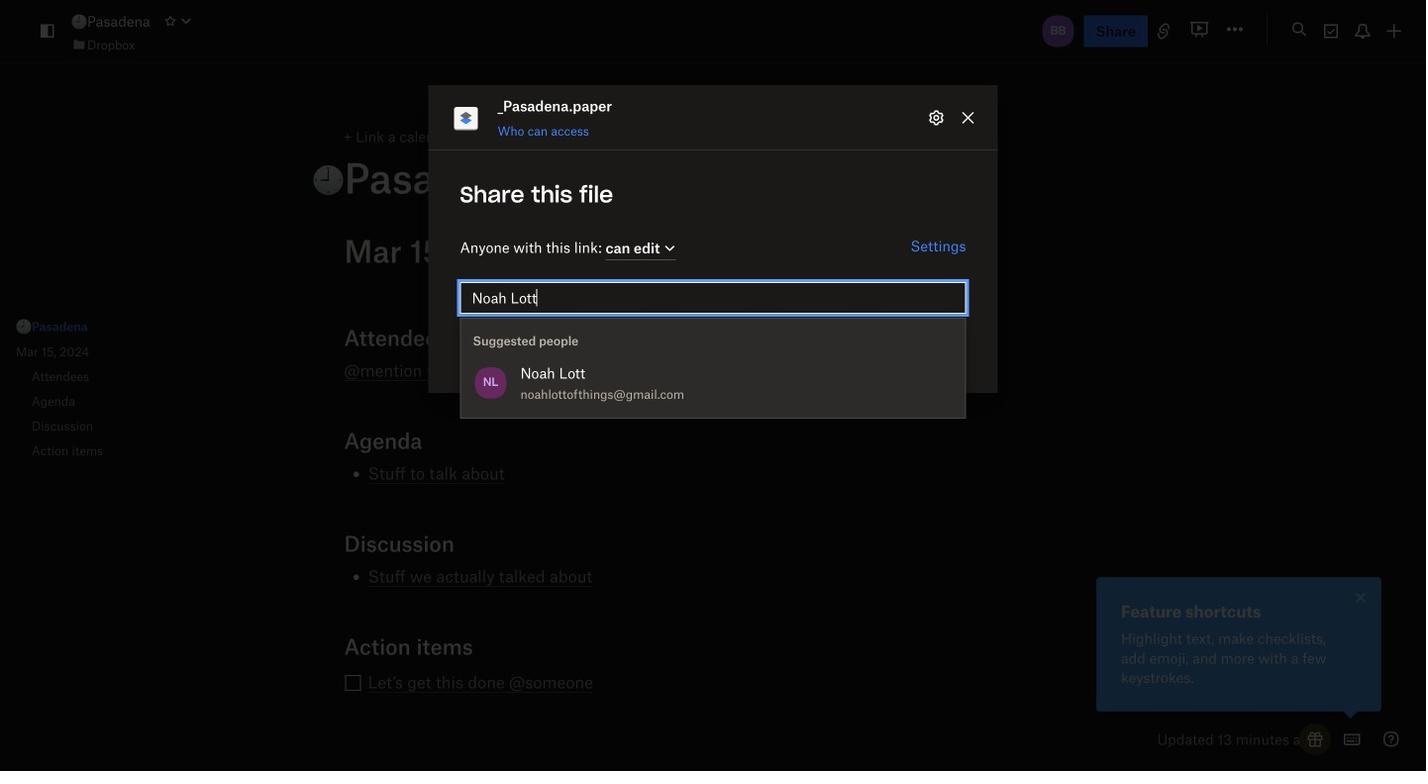Task type: describe. For each thing, give the bounding box(es) containing it.
nine o'clock image
[[16, 319, 32, 335]]



Task type: locate. For each thing, give the bounding box(es) containing it.
overlay image
[[1350, 587, 1373, 610]]

option
[[461, 357, 966, 410]]

Add an email or name text field
[[472, 287, 955, 309]]

navigation
[[0, 294, 292, 485]]

heading
[[313, 152, 1083, 202]]

nine o'clock image
[[71, 14, 87, 30]]

dialog
[[429, 85, 998, 419]]

close image
[[1350, 587, 1373, 610]]



Task type: vqa. For each thing, say whether or not it's contained in the screenshot.
Sitemap link
no



